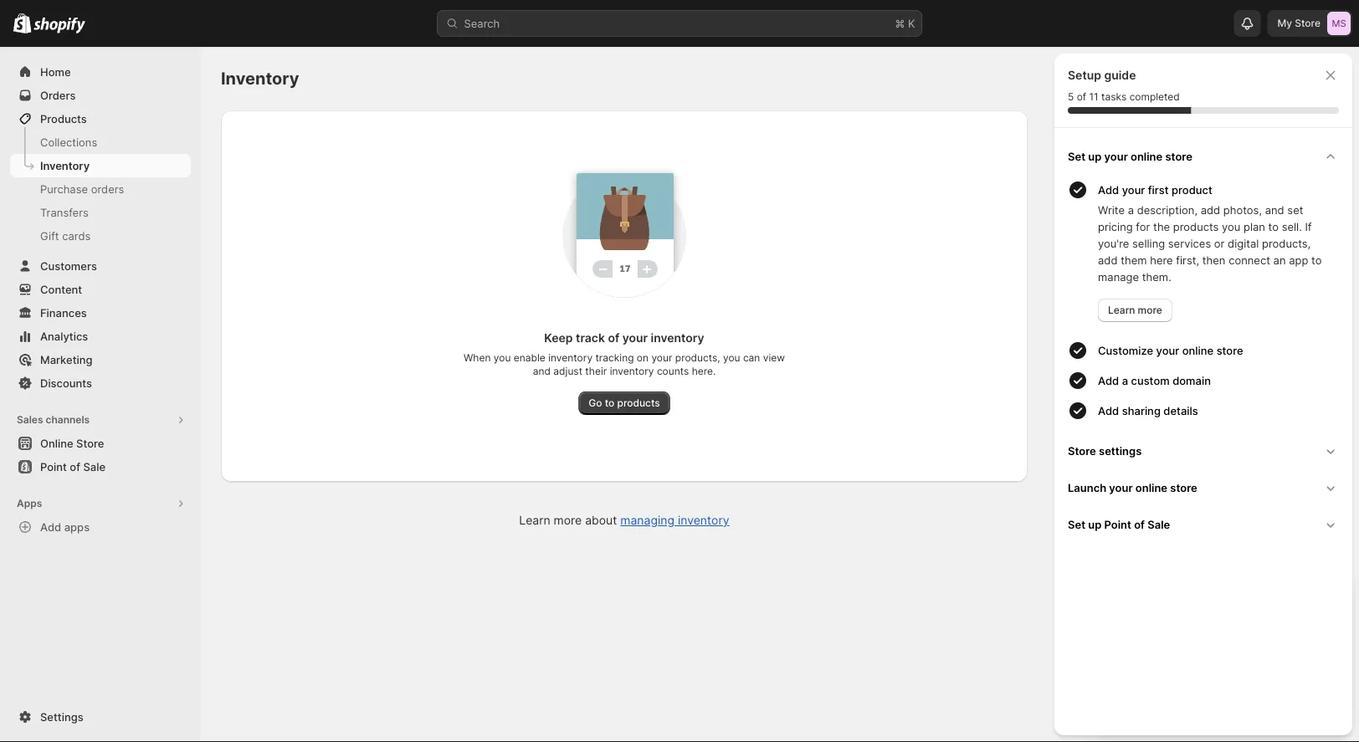 Task type: locate. For each thing, give the bounding box(es) containing it.
your up on
[[623, 331, 648, 345]]

add apps button
[[10, 516, 191, 539]]

add down add your first product button
[[1201, 203, 1221, 216]]

your inside add your first product button
[[1123, 183, 1146, 196]]

0 vertical spatial up
[[1089, 150, 1102, 163]]

1 set from the top
[[1068, 150, 1086, 163]]

add left sharing
[[1098, 404, 1120, 417]]

settings
[[1099, 445, 1142, 458]]

add for add your first product
[[1098, 183, 1120, 196]]

point down launch your online store
[[1105, 518, 1132, 531]]

0 vertical spatial to
[[1269, 220, 1279, 233]]

1 vertical spatial to
[[1312, 254, 1322, 267]]

them
[[1121, 254, 1148, 267]]

2 vertical spatial store
[[1171, 481, 1198, 494]]

add left the apps
[[40, 521, 61, 534]]

1 vertical spatial and
[[533, 365, 551, 378]]

your right "launch"
[[1110, 481, 1133, 494]]

0 vertical spatial set
[[1068, 150, 1086, 163]]

1 vertical spatial learn
[[519, 514, 551, 528]]

and down the enable
[[533, 365, 551, 378]]

products inside write a description, add photos, and set pricing for the products you plan to sell. if you're selling services or digital products, add them here first, then connect an app to manage them.
[[1174, 220, 1219, 233]]

point down online
[[40, 460, 67, 473]]

1 horizontal spatial store
[[1068, 445, 1097, 458]]

point inside button
[[1105, 518, 1132, 531]]

your up the add a custom domain
[[1157, 344, 1180, 357]]

set inside button
[[1068, 518, 1086, 531]]

set down 5
[[1068, 150, 1086, 163]]

0 vertical spatial more
[[1138, 304, 1163, 316]]

add
[[1098, 183, 1120, 196], [1098, 374, 1120, 387], [1098, 404, 1120, 417], [40, 521, 61, 534]]

you down photos,
[[1222, 220, 1241, 233]]

more for learn more
[[1138, 304, 1163, 316]]

selling
[[1133, 237, 1166, 250]]

store up "launch"
[[1068, 445, 1097, 458]]

0 horizontal spatial shopify image
[[13, 13, 31, 33]]

more for learn more about managing inventory
[[554, 514, 582, 528]]

point of sale button
[[0, 455, 201, 479]]

more
[[1138, 304, 1163, 316], [554, 514, 582, 528]]

1 vertical spatial a
[[1123, 374, 1129, 387]]

you
[[1222, 220, 1241, 233], [494, 352, 511, 364], [723, 352, 741, 364]]

0 vertical spatial products
[[1174, 220, 1219, 233]]

1 horizontal spatial point
[[1105, 518, 1132, 531]]

enable
[[514, 352, 546, 364]]

1 horizontal spatial products
[[1174, 220, 1219, 233]]

customize
[[1098, 344, 1154, 357]]

apps
[[64, 521, 90, 534]]

go
[[589, 397, 602, 409]]

add
[[1201, 203, 1221, 216], [1098, 254, 1118, 267]]

0 horizontal spatial products
[[617, 397, 660, 409]]

sale down online store button on the left bottom of the page
[[83, 460, 106, 473]]

to right app
[[1312, 254, 1322, 267]]

your inside "customize your online store" button
[[1157, 344, 1180, 357]]

0 vertical spatial a
[[1128, 203, 1135, 216]]

learn left about
[[519, 514, 551, 528]]

up down "launch"
[[1089, 518, 1102, 531]]

1 vertical spatial inventory
[[40, 159, 90, 172]]

to right go
[[605, 397, 615, 409]]

store down store settings button
[[1171, 481, 1198, 494]]

⌘
[[895, 17, 905, 30]]

adjust
[[554, 365, 583, 378]]

1 vertical spatial store
[[1217, 344, 1244, 357]]

products
[[1174, 220, 1219, 233], [617, 397, 660, 409]]

up inside button
[[1089, 518, 1102, 531]]

1 vertical spatial more
[[554, 514, 582, 528]]

home link
[[10, 60, 191, 84]]

my store
[[1278, 17, 1321, 29]]

domain
[[1173, 374, 1212, 387]]

store inside setup guide dialog
[[1068, 445, 1097, 458]]

products right go
[[617, 397, 660, 409]]

of right 5
[[1077, 91, 1087, 103]]

1 vertical spatial set
[[1068, 518, 1086, 531]]

0 vertical spatial add
[[1201, 203, 1221, 216]]

k
[[908, 17, 916, 30]]

point inside button
[[40, 460, 67, 473]]

1 horizontal spatial products,
[[1263, 237, 1311, 250]]

add a custom domain button
[[1098, 366, 1346, 396]]

pricing
[[1098, 220, 1133, 233]]

on
[[637, 352, 649, 364]]

to left "sell."
[[1269, 220, 1279, 233]]

0 vertical spatial point
[[40, 460, 67, 473]]

0 horizontal spatial sale
[[83, 460, 106, 473]]

purchase
[[40, 183, 88, 196]]

2 vertical spatial online
[[1136, 481, 1168, 494]]

0 horizontal spatial add
[[1098, 254, 1118, 267]]

learn more about managing inventory
[[519, 514, 730, 528]]

and
[[1266, 203, 1285, 216], [533, 365, 551, 378]]

set up your online store button
[[1062, 138, 1346, 175]]

11
[[1090, 91, 1099, 103]]

launch your online store button
[[1062, 470, 1346, 507]]

1 horizontal spatial to
[[1269, 220, 1279, 233]]

0 vertical spatial learn
[[1109, 304, 1136, 316]]

online inside button
[[1183, 344, 1214, 357]]

a inside 'add a custom domain' button
[[1123, 374, 1129, 387]]

when
[[464, 352, 491, 364]]

0 vertical spatial online
[[1131, 150, 1163, 163]]

and inside keep track of your inventory when you enable inventory tracking on your products, you can view and adjust their inventory counts here.
[[533, 365, 551, 378]]

track
[[576, 331, 605, 345]]

learn more link
[[1098, 299, 1173, 322]]

guide
[[1105, 68, 1137, 82]]

1 vertical spatial up
[[1089, 518, 1102, 531]]

learn
[[1109, 304, 1136, 316], [519, 514, 551, 528]]

1 horizontal spatial and
[[1266, 203, 1285, 216]]

your
[[1105, 150, 1128, 163], [1123, 183, 1146, 196], [623, 331, 648, 345], [1157, 344, 1180, 357], [652, 352, 673, 364], [1110, 481, 1133, 494]]

inventory down on
[[610, 365, 654, 378]]

discounts link
[[10, 372, 191, 395]]

2 horizontal spatial you
[[1222, 220, 1241, 233]]

2 horizontal spatial store
[[1295, 17, 1321, 29]]

of
[[1077, 91, 1087, 103], [608, 331, 620, 345], [70, 460, 80, 473], [1135, 518, 1145, 531]]

more down them.
[[1138, 304, 1163, 316]]

products, down "sell."
[[1263, 237, 1311, 250]]

marketing
[[40, 353, 93, 366]]

store settings
[[1068, 445, 1142, 458]]

write a description, add photos, and set pricing for the products you plan to sell. if you're selling services or digital products, add them here first, then connect an app to manage them.
[[1098, 203, 1322, 283]]

1 horizontal spatial sale
[[1148, 518, 1171, 531]]

your up add your first product
[[1105, 150, 1128, 163]]

0 horizontal spatial point
[[40, 460, 67, 473]]

more left about
[[554, 514, 582, 528]]

add your first product button
[[1098, 175, 1346, 202]]

a for add
[[1123, 374, 1129, 387]]

view
[[763, 352, 785, 364]]

1 horizontal spatial learn
[[1109, 304, 1136, 316]]

inventory
[[651, 331, 705, 345], [549, 352, 593, 364], [610, 365, 654, 378], [678, 514, 730, 528]]

online
[[1131, 150, 1163, 163], [1183, 344, 1214, 357], [1136, 481, 1168, 494]]

0 horizontal spatial products,
[[676, 352, 721, 364]]

0 vertical spatial store
[[1166, 150, 1193, 163]]

of down online store
[[70, 460, 80, 473]]

1 up from the top
[[1089, 150, 1102, 163]]

set up point of sale
[[1068, 518, 1171, 531]]

gift cards
[[40, 229, 91, 242]]

add up write
[[1098, 183, 1120, 196]]

point of sale
[[40, 460, 106, 473]]

of up tracking
[[608, 331, 620, 345]]

online down settings
[[1136, 481, 1168, 494]]

0 horizontal spatial you
[[494, 352, 511, 364]]

online for launch your online store
[[1136, 481, 1168, 494]]

of inside keep track of your inventory when you enable inventory tracking on your products, you can view and adjust their inventory counts here.
[[608, 331, 620, 345]]

you inside write a description, add photos, and set pricing for the products you plan to sell. if you're selling services or digital products, add them here first, then connect an app to manage them.
[[1222, 220, 1241, 233]]

0 vertical spatial products,
[[1263, 237, 1311, 250]]

1 horizontal spatial inventory
[[221, 68, 299, 89]]

set down "launch"
[[1068, 518, 1086, 531]]

add sharing details
[[1098, 404, 1199, 417]]

add down the you're
[[1098, 254, 1118, 267]]

up inside button
[[1089, 150, 1102, 163]]

learn inside add your first product element
[[1109, 304, 1136, 316]]

1 vertical spatial products
[[617, 397, 660, 409]]

transfers
[[40, 206, 89, 219]]

learn down the manage
[[1109, 304, 1136, 316]]

products, inside keep track of your inventory when you enable inventory tracking on your products, you can view and adjust their inventory counts here.
[[676, 352, 721, 364]]

you right when
[[494, 352, 511, 364]]

0 horizontal spatial learn
[[519, 514, 551, 528]]

0 horizontal spatial store
[[76, 437, 104, 450]]

a left custom
[[1123, 374, 1129, 387]]

sale inside button
[[1148, 518, 1171, 531]]

store inside launch your online store button
[[1171, 481, 1198, 494]]

1 vertical spatial sale
[[1148, 518, 1171, 531]]

customers link
[[10, 255, 191, 278]]

learn for learn more
[[1109, 304, 1136, 316]]

store right my
[[1295, 17, 1321, 29]]

shopify image
[[13, 13, 31, 33], [34, 17, 86, 34]]

store down sales channels button
[[76, 437, 104, 450]]

inventory
[[221, 68, 299, 89], [40, 159, 90, 172]]

the
[[1154, 220, 1171, 233]]

1 horizontal spatial shopify image
[[34, 17, 86, 34]]

content
[[40, 283, 82, 296]]

your left first
[[1123, 183, 1146, 196]]

about
[[585, 514, 617, 528]]

online up domain
[[1183, 344, 1214, 357]]

your inside launch your online store button
[[1110, 481, 1133, 494]]

store up product on the right top of the page
[[1166, 150, 1193, 163]]

you left can
[[723, 352, 741, 364]]

a right write
[[1128, 203, 1135, 216]]

customize your online store
[[1098, 344, 1244, 357]]

0 vertical spatial and
[[1266, 203, 1285, 216]]

products,
[[1263, 237, 1311, 250], [676, 352, 721, 364]]

2 vertical spatial to
[[605, 397, 615, 409]]

store
[[1295, 17, 1321, 29], [76, 437, 104, 450], [1068, 445, 1097, 458]]

5 of 11 tasks completed
[[1068, 91, 1180, 103]]

0 horizontal spatial and
[[533, 365, 551, 378]]

up up write
[[1089, 150, 1102, 163]]

collections
[[40, 136, 97, 149]]

settings link
[[10, 706, 191, 729]]

set up point of sale button
[[1062, 507, 1346, 543]]

products, up here.
[[676, 352, 721, 364]]

0 horizontal spatial inventory
[[40, 159, 90, 172]]

cards
[[62, 229, 91, 242]]

add your first product element
[[1065, 202, 1346, 322]]

setup guide dialog
[[1055, 54, 1353, 736]]

sale down launch your online store
[[1148, 518, 1171, 531]]

products up services
[[1174, 220, 1219, 233]]

more inside add your first product element
[[1138, 304, 1163, 316]]

0 horizontal spatial more
[[554, 514, 582, 528]]

store inside "customize your online store" button
[[1217, 344, 1244, 357]]

up
[[1089, 150, 1102, 163], [1089, 518, 1102, 531]]

1 horizontal spatial more
[[1138, 304, 1163, 316]]

1 vertical spatial point
[[1105, 518, 1132, 531]]

0 vertical spatial sale
[[83, 460, 106, 473]]

add for add sharing details
[[1098, 404, 1120, 417]]

manage
[[1098, 270, 1140, 283]]

1 horizontal spatial add
[[1201, 203, 1221, 216]]

store up 'add a custom domain' button
[[1217, 344, 1244, 357]]

of down launch your online store
[[1135, 518, 1145, 531]]

marketing link
[[10, 348, 191, 372]]

here.
[[692, 365, 716, 378]]

2 up from the top
[[1089, 518, 1102, 531]]

analytics
[[40, 330, 88, 343]]

1 vertical spatial online
[[1183, 344, 1214, 357]]

transfers link
[[10, 201, 191, 224]]

inventory link
[[10, 154, 191, 177]]

online up add your first product
[[1131, 150, 1163, 163]]

sales channels button
[[10, 409, 191, 432]]

of inside "point of sale" link
[[70, 460, 80, 473]]

a inside write a description, add photos, and set pricing for the products you plan to sell. if you're selling services or digital products, add them here first, then connect an app to manage them.
[[1128, 203, 1135, 216]]

your up counts
[[652, 352, 673, 364]]

add down customize
[[1098, 374, 1120, 387]]

set inside button
[[1068, 150, 1086, 163]]

2 set from the top
[[1068, 518, 1086, 531]]

1 vertical spatial products,
[[676, 352, 721, 364]]

and left "set"
[[1266, 203, 1285, 216]]

online
[[40, 437, 73, 450]]



Task type: vqa. For each thing, say whether or not it's contained in the screenshot.
Launch your online store
yes



Task type: describe. For each thing, give the bounding box(es) containing it.
a for write
[[1128, 203, 1135, 216]]

setup guide
[[1068, 68, 1137, 82]]

go to products
[[589, 397, 660, 409]]

my store image
[[1328, 12, 1351, 35]]

finances link
[[10, 301, 191, 325]]

custom
[[1132, 374, 1170, 387]]

online for customize your online store
[[1183, 344, 1214, 357]]

first
[[1149, 183, 1169, 196]]

tasks
[[1102, 91, 1127, 103]]

first,
[[1177, 254, 1200, 267]]

your inside 'set up your online store' button
[[1105, 150, 1128, 163]]

add your first product
[[1098, 183, 1213, 196]]

sales
[[17, 414, 43, 426]]

of inside set up point of sale button
[[1135, 518, 1145, 531]]

app
[[1290, 254, 1309, 267]]

go to products link
[[579, 392, 670, 415]]

content link
[[10, 278, 191, 301]]

keep track of your inventory when you enable inventory tracking on your products, you can view and adjust their inventory counts here.
[[464, 331, 785, 378]]

analytics link
[[10, 325, 191, 348]]

set
[[1288, 203, 1304, 216]]

products, inside write a description, add photos, and set pricing for the products you plan to sell. if you're selling services or digital products, add them here first, then connect an app to manage them.
[[1263, 237, 1311, 250]]

or
[[1215, 237, 1225, 250]]

channels
[[46, 414, 90, 426]]

details
[[1164, 404, 1199, 417]]

you're
[[1098, 237, 1130, 250]]

tracking
[[596, 352, 634, 364]]

managing
[[621, 514, 675, 528]]

collections link
[[10, 131, 191, 154]]

set for set up your online store
[[1068, 150, 1086, 163]]

search
[[464, 17, 500, 30]]

sell.
[[1282, 220, 1303, 233]]

description,
[[1138, 203, 1198, 216]]

5
[[1068, 91, 1074, 103]]

add for add apps
[[40, 521, 61, 534]]

connect
[[1229, 254, 1271, 267]]

up for your
[[1089, 150, 1102, 163]]

product
[[1172, 183, 1213, 196]]

launch your online store
[[1068, 481, 1198, 494]]

store for launch your online store
[[1171, 481, 1198, 494]]

plan
[[1244, 220, 1266, 233]]

add a custom domain
[[1098, 374, 1212, 387]]

can
[[743, 352, 761, 364]]

store for customize your online store
[[1217, 344, 1244, 357]]

inventory up counts
[[651, 331, 705, 345]]

0 horizontal spatial to
[[605, 397, 615, 409]]

1 vertical spatial add
[[1098, 254, 1118, 267]]

keep
[[545, 331, 573, 345]]

store settings button
[[1062, 433, 1346, 470]]

finances
[[40, 306, 87, 319]]

photos,
[[1224, 203, 1263, 216]]

managing inventory link
[[621, 514, 730, 528]]

1 horizontal spatial you
[[723, 352, 741, 364]]

set for set up point of sale
[[1068, 518, 1086, 531]]

launch
[[1068, 481, 1107, 494]]

digital
[[1228, 237, 1260, 250]]

⌘ k
[[895, 17, 916, 30]]

store for my store
[[1295, 17, 1321, 29]]

purchase orders
[[40, 183, 124, 196]]

point of sale link
[[10, 455, 191, 479]]

add sharing details button
[[1098, 396, 1346, 426]]

then
[[1203, 254, 1226, 267]]

store inside 'set up your online store' button
[[1166, 150, 1193, 163]]

them.
[[1143, 270, 1172, 283]]

and inside write a description, add photos, and set pricing for the products you plan to sell. if you're selling services or digital products, add them here first, then connect an app to manage them.
[[1266, 203, 1285, 216]]

settings
[[40, 711, 83, 724]]

customize your online store button
[[1098, 336, 1346, 366]]

if
[[1306, 220, 1312, 233]]

sales channels
[[17, 414, 90, 426]]

sale inside button
[[83, 460, 106, 473]]

their
[[586, 365, 607, 378]]

counts
[[657, 365, 689, 378]]

online store link
[[10, 432, 191, 455]]

sharing
[[1123, 404, 1161, 417]]

write
[[1098, 203, 1125, 216]]

setup
[[1068, 68, 1102, 82]]

orders
[[40, 89, 76, 102]]

set up your online store
[[1068, 150, 1193, 163]]

purchase orders link
[[10, 177, 191, 201]]

my
[[1278, 17, 1293, 29]]

gift cards link
[[10, 224, 191, 248]]

add for add a custom domain
[[1098, 374, 1120, 387]]

discounts
[[40, 377, 92, 390]]

products link
[[10, 107, 191, 131]]

for
[[1136, 220, 1151, 233]]

2 horizontal spatial to
[[1312, 254, 1322, 267]]

0 vertical spatial inventory
[[221, 68, 299, 89]]

inventory up adjust
[[549, 352, 593, 364]]

learn for learn more about managing inventory
[[519, 514, 551, 528]]

add apps
[[40, 521, 90, 534]]

up for point
[[1089, 518, 1102, 531]]

store for online store
[[76, 437, 104, 450]]

inventory right managing
[[678, 514, 730, 528]]

services
[[1169, 237, 1212, 250]]

gift
[[40, 229, 59, 242]]

learn more
[[1109, 304, 1163, 316]]

apps
[[17, 498, 42, 510]]



